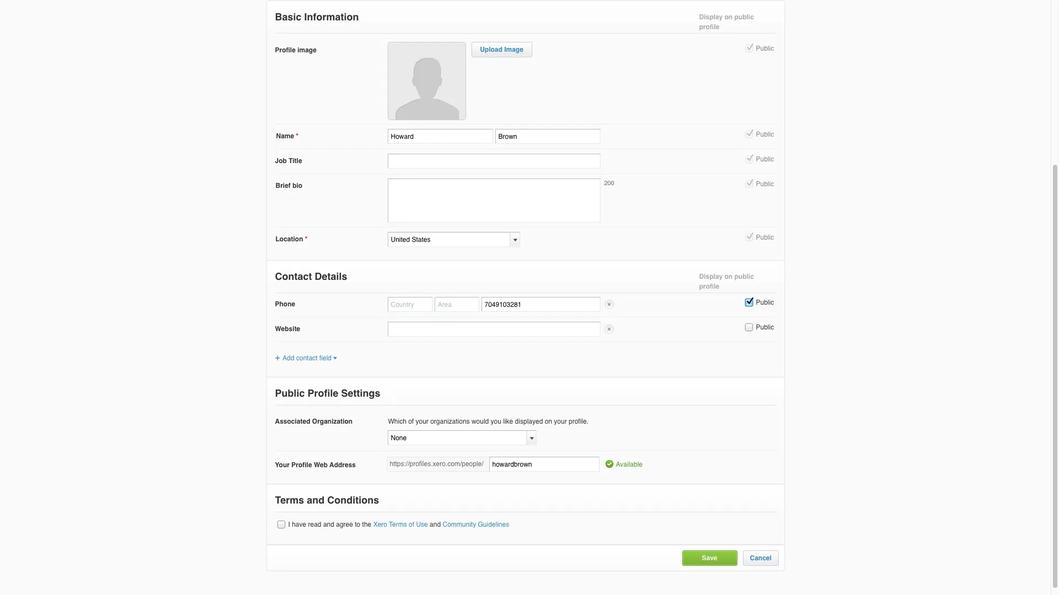 Task type: describe. For each thing, give the bounding box(es) containing it.
conditions
[[327, 495, 379, 507]]

add contact field
[[283, 355, 332, 362]]

4 public button from the top
[[744, 179, 754, 189]]

1 public button from the top
[[744, 44, 754, 53]]

200
[[604, 180, 614, 187]]

brief
[[276, 182, 291, 190]]

6 public button from the top
[[744, 298, 754, 308]]

location
[[276, 236, 303, 243]]

2 public button from the top
[[744, 130, 754, 140]]

address
[[329, 462, 356, 470]]

Location text field
[[388, 232, 510, 247]]

5 public button from the top
[[744, 233, 754, 243]]

cancel button
[[750, 555, 772, 563]]

public for basic information
[[735, 13, 754, 21]]

xero
[[373, 522, 387, 529]]

upload image button
[[480, 46, 523, 54]]

your
[[275, 462, 290, 470]]

i have read and agree to the xero terms of use and community guidelines
[[288, 522, 509, 529]]

add
[[283, 355, 294, 362]]

displayed
[[515, 418, 543, 426]]

associated
[[275, 418, 310, 426]]

available
[[616, 461, 643, 469]]

contact
[[296, 355, 318, 362]]

https://profiles.xero.com/people/
[[390, 461, 484, 469]]

bio
[[292, 182, 302, 190]]

image
[[297, 46, 317, 54]]

public for third public button from the bottom of the page
[[756, 234, 774, 242]]

public for contact details
[[735, 273, 754, 281]]

Number text field
[[481, 297, 601, 312]]

el image
[[333, 357, 337, 361]]

upload
[[480, 46, 502, 54]]

the
[[362, 522, 371, 529]]

would
[[472, 418, 489, 426]]

image
[[504, 46, 523, 54]]

Last text field
[[495, 129, 601, 144]]

2 vertical spatial on
[[545, 418, 552, 426]]

i
[[288, 522, 290, 529]]

display on public profile for contact details
[[699, 273, 754, 291]]

public for fourth public button
[[756, 180, 774, 188]]

information
[[304, 11, 359, 23]]

public for 2nd public button from the top of the page
[[756, 131, 774, 138]]

3 public button from the top
[[744, 154, 754, 164]]

phone
[[275, 301, 295, 308]]

organization
[[312, 418, 353, 426]]

add contact field button
[[275, 355, 337, 362]]

community guidelines link
[[443, 522, 509, 529]]

on for details
[[725, 273, 733, 281]]

xero terms of use link
[[373, 522, 428, 529]]

use
[[416, 522, 428, 529]]

and right read
[[323, 522, 334, 529]]

web
[[314, 462, 328, 470]]

contact
[[275, 271, 312, 282]]

agree
[[336, 522, 353, 529]]

public for first public button from the top of the page
[[756, 45, 774, 52]]

7 public button from the top
[[744, 323, 754, 333]]



Task type: locate. For each thing, give the bounding box(es) containing it.
like
[[503, 418, 513, 426]]

which
[[388, 418, 407, 426]]

2 your from the left
[[554, 418, 567, 426]]

and right use
[[430, 522, 441, 529]]

display on public profile for basic information
[[699, 13, 754, 31]]

1 profile from the top
[[699, 23, 720, 31]]

settings
[[341, 388, 380, 400]]

display for information
[[699, 13, 723, 21]]

of right which
[[408, 418, 414, 426]]

2 profile from the top
[[699, 283, 720, 291]]

profile for basic information
[[699, 23, 720, 31]]

1 display on public profile from the top
[[699, 13, 754, 31]]

title
[[289, 157, 302, 165]]

Brief bio text field
[[388, 179, 601, 223]]

to
[[355, 522, 360, 529]]

your
[[416, 418, 429, 426], [554, 418, 567, 426]]

community
[[443, 522, 476, 529]]

profile.
[[569, 418, 589, 426]]

and
[[307, 495, 325, 507], [323, 522, 334, 529], [430, 522, 441, 529]]

save button
[[702, 555, 717, 563]]

2 display from the top
[[699, 273, 723, 281]]

1 vertical spatial terms
[[389, 522, 407, 529]]

1 display from the top
[[699, 13, 723, 21]]

your right which
[[416, 418, 429, 426]]

of
[[408, 418, 414, 426], [409, 522, 414, 529]]

public
[[756, 45, 774, 52], [756, 131, 774, 138], [756, 156, 774, 163], [756, 180, 774, 188], [756, 234, 774, 242], [756, 299, 774, 307], [756, 324, 774, 332], [275, 388, 305, 400]]

Country text field
[[388, 297, 432, 312]]

guidelines
[[478, 522, 509, 529]]

profile left the web
[[291, 462, 312, 470]]

0 vertical spatial of
[[408, 418, 414, 426]]

profile for contact details
[[699, 283, 720, 291]]

name
[[276, 132, 294, 140]]

profile up associated organization
[[308, 388, 338, 400]]

cancel
[[750, 555, 772, 563]]

0 horizontal spatial your
[[416, 418, 429, 426]]

1 vertical spatial public
[[735, 273, 754, 281]]

display on public profile
[[699, 13, 754, 31], [699, 273, 754, 291]]

organizations
[[430, 418, 470, 426]]

you
[[491, 418, 501, 426]]

1 vertical spatial profile
[[308, 388, 338, 400]]

0 vertical spatial on
[[725, 13, 733, 21]]

0 vertical spatial profile
[[275, 46, 296, 54]]

details
[[315, 271, 347, 282]]

contact details
[[275, 271, 347, 282]]

your left profile.
[[554, 418, 567, 426]]

profile for your profile web address
[[291, 462, 312, 470]]

associated organization
[[275, 418, 353, 426]]

2 vertical spatial profile
[[291, 462, 312, 470]]

terms right "xero"
[[389, 522, 407, 529]]

and up read
[[307, 495, 325, 507]]

your profile web address
[[275, 462, 356, 470]]

Public button
[[744, 44, 754, 53], [744, 130, 754, 140], [744, 154, 754, 164], [744, 179, 754, 189], [744, 233, 754, 243], [744, 298, 754, 308], [744, 323, 754, 333]]

job
[[275, 157, 287, 165]]

profile left image
[[275, 46, 296, 54]]

read
[[308, 522, 321, 529]]

None text field
[[388, 154, 601, 169], [388, 431, 527, 446], [489, 458, 599, 472], [388, 154, 601, 169], [388, 431, 527, 446], [489, 458, 599, 472]]

1 horizontal spatial terms
[[389, 522, 407, 529]]

on for information
[[725, 13, 733, 21]]

None button
[[276, 520, 286, 530]]

Area text field
[[434, 297, 479, 312]]

job title
[[275, 157, 302, 165]]

Name text field
[[388, 129, 493, 144]]

profile for public profile settings
[[308, 388, 338, 400]]

of left use
[[409, 522, 414, 529]]

1 public from the top
[[735, 13, 754, 21]]

1 your from the left
[[416, 418, 429, 426]]

public for fifth public button from the bottom of the page
[[756, 156, 774, 163]]

1 vertical spatial profile
[[699, 283, 720, 291]]

have
[[292, 522, 306, 529]]

1 vertical spatial display on public profile
[[699, 273, 754, 291]]

terms up 'i'
[[275, 495, 304, 507]]

website
[[275, 325, 300, 333]]

public for 1st public button from the bottom
[[756, 324, 774, 332]]

0 vertical spatial terms
[[275, 495, 304, 507]]

terms
[[275, 495, 304, 507], [389, 522, 407, 529]]

1 vertical spatial of
[[409, 522, 414, 529]]

0 vertical spatial display
[[699, 13, 723, 21]]

public for sixth public button from the top
[[756, 299, 774, 307]]

0 vertical spatial profile
[[699, 23, 720, 31]]

public
[[735, 13, 754, 21], [735, 273, 754, 281]]

0 horizontal spatial terms
[[275, 495, 304, 507]]

save
[[702, 555, 717, 563]]

profile
[[275, 46, 296, 54], [308, 388, 338, 400], [291, 462, 312, 470]]

terms and conditions
[[275, 495, 379, 507]]

field
[[319, 355, 332, 362]]

0 vertical spatial public
[[735, 13, 754, 21]]

upload image
[[480, 46, 523, 54]]

display
[[699, 13, 723, 21], [699, 273, 723, 281]]

which of your organizations would you like displayed on your profile.
[[388, 418, 589, 426]]

2 display on public profile from the top
[[699, 273, 754, 291]]

1 horizontal spatial your
[[554, 418, 567, 426]]

0 vertical spatial display on public profile
[[699, 13, 754, 31]]

profile image
[[275, 46, 317, 54]]

public profile settings
[[275, 388, 380, 400]]

profile
[[699, 23, 720, 31], [699, 283, 720, 291]]

2 public from the top
[[735, 273, 754, 281]]

display for details
[[699, 273, 723, 281]]

on
[[725, 13, 733, 21], [725, 273, 733, 281], [545, 418, 552, 426]]

1 vertical spatial display
[[699, 273, 723, 281]]

None text field
[[388, 322, 601, 337]]

1 vertical spatial on
[[725, 273, 733, 281]]

basic information
[[275, 11, 359, 23]]

brief bio
[[276, 182, 302, 190]]

basic
[[275, 11, 302, 23]]



Task type: vqa. For each thing, say whether or not it's contained in the screenshot.
Inc.
no



